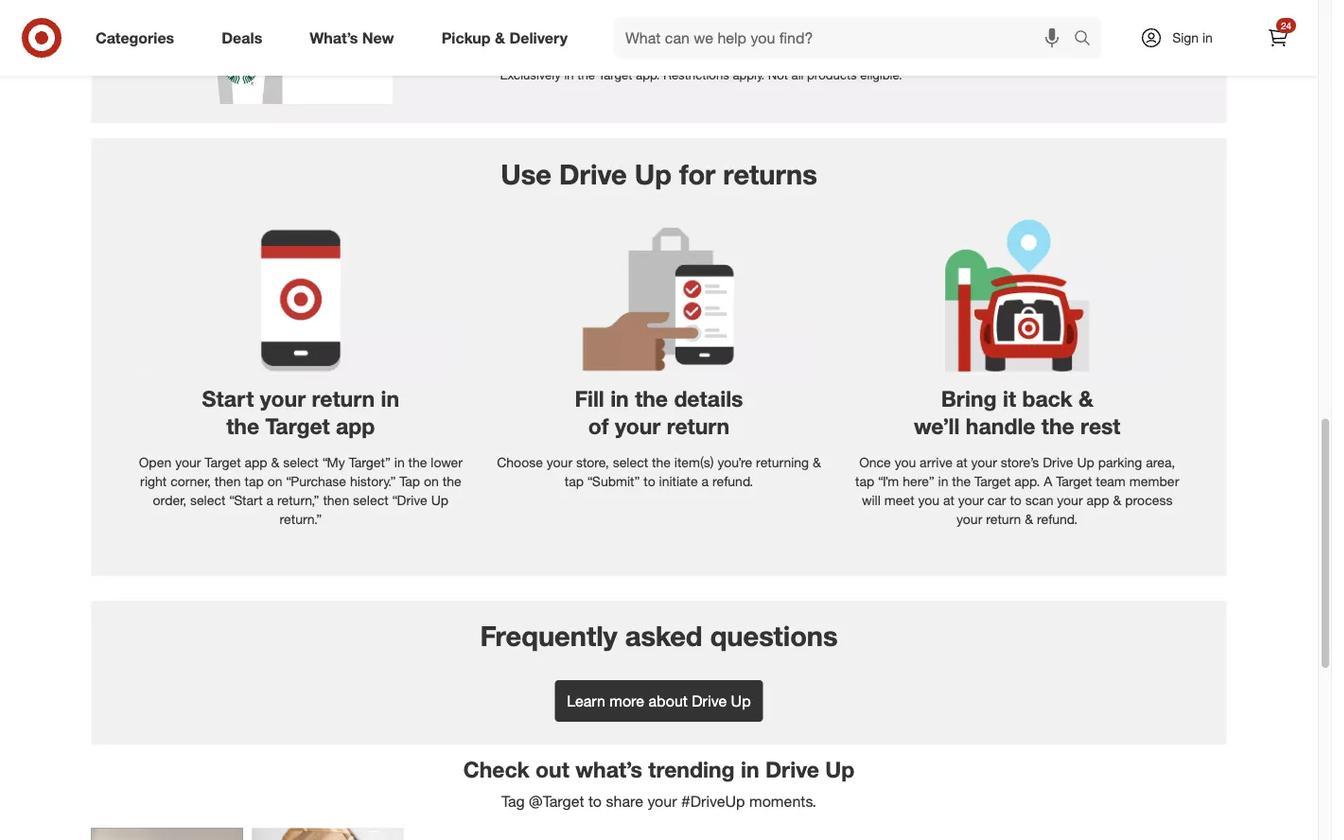 Task type: vqa. For each thing, say whether or not it's contained in the screenshot.
IS
yes



Task type: describe. For each thing, give the bounding box(es) containing it.
start
[[202, 386, 254, 412]]

a inside open your target app & select "my target" in the lower right corner, then tap on "purchase history." tap on the order, select "start a return," then select "drive up return."
[[267, 492, 274, 508]]

member
[[656, 25, 715, 43]]

"drive
[[392, 492, 428, 508]]

right
[[140, 473, 167, 490]]

back
[[1023, 386, 1073, 412]]

need a pick-me-up? place your order in the target app once your drive up order is ready & a target team member will bring your starbucks order along with your purchase.
[[500, 3, 1114, 43]]

target"
[[349, 454, 391, 471]]

check
[[464, 756, 530, 783]]

with
[[978, 25, 1007, 43]]

up inside open your target app & select "my target" in the lower right corner, then tap on "purchase history." tap on the order, select "start a return," then select "drive up return."
[[431, 492, 449, 508]]

need
[[500, 3, 538, 22]]

up inside need a pick-me-up? place your order in the target app once your drive up order is ready & a target team member will bring your starbucks order along with your purchase.
[[1001, 3, 1021, 22]]

fill in the details of your return
[[575, 386, 744, 440]]

select inside 'choose your store, select the item(s) you're returning & tap "submit" to initiate a refund.'
[[613, 454, 649, 471]]

#driveup
[[682, 792, 746, 811]]

learn more about drive up
[[567, 692, 751, 710]]

your up member
[[691, 3, 721, 22]]

2 horizontal spatial order
[[1025, 3, 1062, 22]]

tag
[[502, 792, 525, 811]]

user image by @chelseehood image
[[252, 829, 404, 841]]

once
[[887, 3, 922, 22]]

starbucks
[[820, 25, 890, 43]]

bring
[[745, 25, 781, 43]]

pickup & delivery
[[442, 28, 568, 47]]

will
[[719, 25, 741, 43]]

team
[[617, 25, 652, 43]]

@target
[[529, 792, 585, 811]]

along
[[935, 25, 974, 43]]

select up the "purchase
[[283, 454, 319, 471]]

start your return in the target app
[[202, 386, 400, 440]]

it
[[1003, 386, 1017, 412]]

drive inside need a pick-me-up? place your order in the target app once your drive up order is ready & a target team member will bring your starbucks order along with your purchase.
[[960, 3, 996, 22]]

returning
[[757, 454, 810, 471]]

return inside start your return in the target app
[[312, 386, 375, 412]]

categories
[[96, 28, 174, 47]]

new
[[362, 28, 394, 47]]

"purchase
[[286, 473, 347, 490]]

target inside start your return in the target app
[[266, 413, 330, 440]]

returns
[[724, 157, 818, 191]]

0 horizontal spatial to
[[589, 792, 602, 811]]

0 horizontal spatial order
[[725, 3, 762, 22]]

"submit"
[[588, 473, 640, 490]]

use
[[501, 157, 552, 191]]

is
[[1067, 3, 1078, 22]]

24
[[1282, 19, 1292, 31]]

your down check out what's trending in drive up
[[648, 792, 677, 811]]

sign in
[[1173, 29, 1214, 46]]

search button
[[1066, 17, 1111, 62]]

the inside start your return in the target app
[[226, 413, 260, 440]]

& inside need a pick-me-up? place your order in the target app once your drive up order is ready & a target team member will bring your starbucks order along with your purchase.
[[544, 25, 553, 43]]

tag @target to share your #driveup moments.
[[502, 792, 817, 811]]

choose
[[497, 454, 543, 471]]

in inside start your return in the target app
[[381, 386, 400, 412]]

fill
[[575, 386, 605, 412]]

me-
[[589, 3, 617, 22]]

pick-
[[555, 3, 589, 22]]

what's
[[576, 756, 643, 783]]

select down history."
[[353, 492, 389, 508]]

deals
[[222, 28, 262, 47]]

the inside 'choose your store, select the item(s) you're returning & tap "submit" to initiate a refund.'
[[652, 454, 671, 471]]

of
[[589, 413, 609, 440]]

pickup
[[442, 28, 491, 47]]

sign in link
[[1125, 17, 1243, 59]]

history."
[[350, 473, 396, 490]]

return."
[[280, 511, 322, 527]]

& inside 'choose your store, select the item(s) you're returning & tap "submit" to initiate a refund.'
[[813, 454, 822, 471]]

a inside 'choose your store, select the item(s) you're returning & tap "submit" to initiate a refund.'
[[702, 473, 709, 490]]

your inside fill in the details of your return
[[615, 413, 661, 440]]

choose your store, select the item(s) you're returning & tap "submit" to initiate a refund.
[[497, 454, 822, 490]]

the inside fill in the details of your return
[[635, 386, 668, 412]]

0 vertical spatial then
[[215, 473, 241, 490]]

user image by @what_im_eatin_uk image
[[91, 829, 243, 841]]

asked
[[626, 620, 703, 653]]

your inside start your return in the target app
[[260, 386, 306, 412]]

for
[[680, 157, 716, 191]]

frequently
[[480, 620, 618, 653]]

& down need
[[495, 28, 505, 47]]

app inside need a pick-me-up? place your order in the target app once your drive up order is ready & a target team member will bring your starbucks order along with your purchase.
[[856, 3, 883, 22]]



Task type: locate. For each thing, give the bounding box(es) containing it.
on right tap
[[424, 473, 439, 490]]

0 vertical spatial app
[[856, 3, 883, 22]]

24 link
[[1258, 17, 1300, 59]]

order down the once
[[894, 25, 931, 43]]

then
[[215, 473, 241, 490], [323, 492, 350, 508]]

what's
[[310, 28, 358, 47]]

& up return,"
[[271, 454, 280, 471]]

in up moments. at the bottom of page
[[741, 756, 760, 783]]

0 vertical spatial return
[[312, 386, 375, 412]]

tap up "start
[[245, 473, 264, 490]]

1 vertical spatial to
[[589, 792, 602, 811]]

&
[[544, 25, 553, 43], [495, 28, 505, 47], [1079, 386, 1094, 412], [271, 454, 280, 471], [813, 454, 822, 471]]

2 vertical spatial app
[[245, 454, 268, 471]]

2 tap from the left
[[565, 473, 584, 490]]

handle
[[966, 413, 1036, 440]]

& up rest
[[1079, 386, 1094, 412]]

in right fill
[[611, 386, 629, 412]]

learn
[[567, 692, 606, 710]]

in inside open your target app & select "my target" in the lower right corner, then tap on "purchase history." tap on the order, select "start a return," then select "drive up return."
[[395, 454, 405, 471]]

& inside bring it back & we'll handle the rest
[[1079, 386, 1094, 412]]

then down the "purchase
[[323, 492, 350, 508]]

up inside 'link'
[[731, 692, 751, 710]]

1 horizontal spatial then
[[323, 492, 350, 508]]

learn more about drive up link
[[555, 680, 764, 722]]

target down the me-
[[570, 25, 613, 43]]

up
[[1001, 3, 1021, 22], [635, 157, 672, 191], [431, 492, 449, 508], [731, 692, 751, 710], [826, 756, 855, 783]]

1 horizontal spatial to
[[644, 473, 656, 490]]

a down pick-
[[558, 25, 566, 43]]

your right 'bring'
[[785, 25, 816, 43]]

ready
[[500, 25, 539, 43]]

app
[[856, 3, 883, 22], [336, 413, 375, 440], [245, 454, 268, 471]]

"start
[[229, 492, 263, 508]]

more
[[610, 692, 645, 710]]

order,
[[153, 492, 187, 508]]

return,"
[[277, 492, 320, 508]]

in
[[767, 3, 779, 22], [1203, 29, 1214, 46], [381, 386, 400, 412], [611, 386, 629, 412], [395, 454, 405, 471], [741, 756, 760, 783]]

drive inside 'link'
[[692, 692, 727, 710]]

in inside need a pick-me-up? place your order in the target app once your drive up order is ready & a target team member will bring your starbucks order along with your purchase.
[[767, 3, 779, 22]]

2 horizontal spatial app
[[856, 3, 883, 22]]

1 horizontal spatial order
[[894, 25, 931, 43]]

target up "my at the left bottom of page
[[266, 413, 330, 440]]

out
[[536, 756, 570, 783]]

refund.
[[713, 473, 754, 490]]

app up target"
[[336, 413, 375, 440]]

a down item(s)
[[702, 473, 709, 490]]

details
[[674, 386, 744, 412]]

bring
[[942, 386, 997, 412]]

your
[[691, 3, 721, 22], [926, 3, 956, 22], [785, 25, 816, 43], [1011, 25, 1041, 43], [260, 386, 306, 412], [615, 413, 661, 440], [175, 454, 201, 471], [547, 454, 573, 471], [648, 792, 677, 811]]

1 vertical spatial app
[[336, 413, 375, 440]]

tap inside 'choose your store, select the item(s) you're returning & tap "submit" to initiate a refund.'
[[565, 473, 584, 490]]

your right start on the left of the page
[[260, 386, 306, 412]]

your right of
[[615, 413, 661, 440]]

tap down store,
[[565, 473, 584, 490]]

1 horizontal spatial return
[[667, 413, 730, 440]]

target inside open your target app & select "my target" in the lower right corner, then tap on "purchase history." tap on the order, select "start a return," then select "drive up return."
[[205, 454, 241, 471]]

trending
[[649, 756, 735, 783]]

your up corner,
[[175, 454, 201, 471]]

deals link
[[206, 17, 286, 59]]

app inside open your target app & select "my target" in the lower right corner, then tap on "purchase history." tap on the order, select "start a return," then select "drive up return."
[[245, 454, 268, 471]]

0 vertical spatial to
[[644, 473, 656, 490]]

in up target"
[[381, 386, 400, 412]]

in up 'bring'
[[767, 3, 779, 22]]

order
[[725, 3, 762, 22], [1025, 3, 1062, 22], [894, 25, 931, 43]]

drive up moments. at the bottom of page
[[766, 756, 820, 783]]

& right ready at the top left
[[544, 25, 553, 43]]

we'll
[[914, 413, 960, 440]]

what's new
[[310, 28, 394, 47]]

drive right use
[[559, 157, 627, 191]]

select up "submit"
[[613, 454, 649, 471]]

item(s)
[[675, 454, 714, 471]]

in up tap
[[395, 454, 405, 471]]

to inside 'choose your store, select the item(s) you're returning & tap "submit" to initiate a refund.'
[[644, 473, 656, 490]]

open
[[139, 454, 172, 471]]

open your target app & select "my target" in the lower right corner, then tap on "purchase history." tap on the order, select "start a return," then select "drive up return."
[[139, 454, 463, 527]]

sign
[[1173, 29, 1200, 46]]

a
[[542, 3, 551, 22], [558, 25, 566, 43], [702, 473, 709, 490], [267, 492, 274, 508]]

1 horizontal spatial tap
[[565, 473, 584, 490]]

on up return,"
[[268, 473, 283, 490]]

you're
[[718, 454, 753, 471]]

up?
[[617, 3, 643, 22]]

your up along
[[926, 3, 956, 22]]

a left pick-
[[542, 3, 551, 22]]

initiate
[[659, 473, 698, 490]]

delivery
[[510, 28, 568, 47]]

tap
[[400, 473, 420, 490]]

then up "start
[[215, 473, 241, 490]]

your left store,
[[547, 454, 573, 471]]

1 vertical spatial return
[[667, 413, 730, 440]]

target
[[809, 3, 852, 22], [570, 25, 613, 43], [266, 413, 330, 440], [205, 454, 241, 471]]

return inside fill in the details of your return
[[667, 413, 730, 440]]

corner,
[[171, 473, 211, 490]]

order up will
[[725, 3, 762, 22]]

frequently asked questions
[[480, 620, 838, 653]]

your inside open your target app & select "my target" in the lower right corner, then tap on "purchase history." tap on the order, select "start a return," then select "drive up return."
[[175, 454, 201, 471]]

pickup & delivery link
[[426, 17, 592, 59]]

return down details
[[667, 413, 730, 440]]

2 on from the left
[[424, 473, 439, 490]]

the inside need a pick-me-up? place your order in the target app once your drive up order is ready & a target team member will bring your starbucks order along with your purchase.
[[783, 3, 805, 22]]

select down corner,
[[190, 492, 226, 508]]

& right returning
[[813, 454, 822, 471]]

0 horizontal spatial then
[[215, 473, 241, 490]]

place
[[648, 3, 686, 22]]

return up "my at the left bottom of page
[[312, 386, 375, 412]]

what's new link
[[294, 17, 418, 59]]

app up starbucks
[[856, 3, 883, 22]]

questions
[[711, 620, 838, 653]]

0 horizontal spatial on
[[268, 473, 283, 490]]

0 horizontal spatial return
[[312, 386, 375, 412]]

bring it back & we'll handle the rest
[[914, 386, 1121, 440]]

search
[[1066, 30, 1111, 49]]

to left initiate
[[644, 473, 656, 490]]

your inside 'choose your store, select the item(s) you're returning & tap "submit" to initiate a refund.'
[[547, 454, 573, 471]]

drive right "about"
[[692, 692, 727, 710]]

What can we help you find? suggestions appear below search field
[[614, 17, 1079, 59]]

tap inside open your target app & select "my target" in the lower right corner, then tap on "purchase history." tap on the order, select "start a return," then select "drive up return."
[[245, 473, 264, 490]]

categories link
[[80, 17, 198, 59]]

1 horizontal spatial on
[[424, 473, 439, 490]]

in right 'sign'
[[1203, 29, 1214, 46]]

store,
[[576, 454, 609, 471]]

your right with
[[1011, 25, 1041, 43]]

a right "start
[[267, 492, 274, 508]]

use drive up for returns
[[501, 157, 818, 191]]

select
[[283, 454, 319, 471], [613, 454, 649, 471], [190, 492, 226, 508], [353, 492, 389, 508]]

lower
[[431, 454, 463, 471]]

1 tap from the left
[[245, 473, 264, 490]]

rest
[[1081, 413, 1121, 440]]

in inside fill in the details of your return
[[611, 386, 629, 412]]

1 on from the left
[[268, 473, 283, 490]]

drive
[[960, 3, 996, 22], [559, 157, 627, 191], [692, 692, 727, 710], [766, 756, 820, 783]]

0 horizontal spatial app
[[245, 454, 268, 471]]

& inside open your target app & select "my target" in the lower right corner, then tap on "purchase history." tap on the order, select "start a return," then select "drive up return."
[[271, 454, 280, 471]]

app up "start
[[245, 454, 268, 471]]

on
[[268, 473, 283, 490], [424, 473, 439, 490]]

drive up with
[[960, 3, 996, 22]]

"my
[[322, 454, 345, 471]]

0 horizontal spatial tap
[[245, 473, 264, 490]]

1 vertical spatial then
[[323, 492, 350, 508]]

target up starbucks
[[809, 3, 852, 22]]

purchase.
[[1046, 25, 1114, 43]]

target up corner,
[[205, 454, 241, 471]]

to left share
[[589, 792, 602, 811]]

about
[[649, 692, 688, 710]]

order left the is
[[1025, 3, 1062, 22]]

share
[[606, 792, 644, 811]]

1 horizontal spatial app
[[336, 413, 375, 440]]

to
[[644, 473, 656, 490], [589, 792, 602, 811]]

check out what's trending in drive up
[[464, 756, 855, 783]]

the
[[783, 3, 805, 22], [635, 386, 668, 412], [226, 413, 260, 440], [1042, 413, 1075, 440], [409, 454, 427, 471], [652, 454, 671, 471], [443, 473, 462, 490]]

moments.
[[750, 792, 817, 811]]

tap
[[245, 473, 264, 490], [565, 473, 584, 490]]

the inside bring it back & we'll handle the rest
[[1042, 413, 1075, 440]]

app inside start your return in the target app
[[336, 413, 375, 440]]



